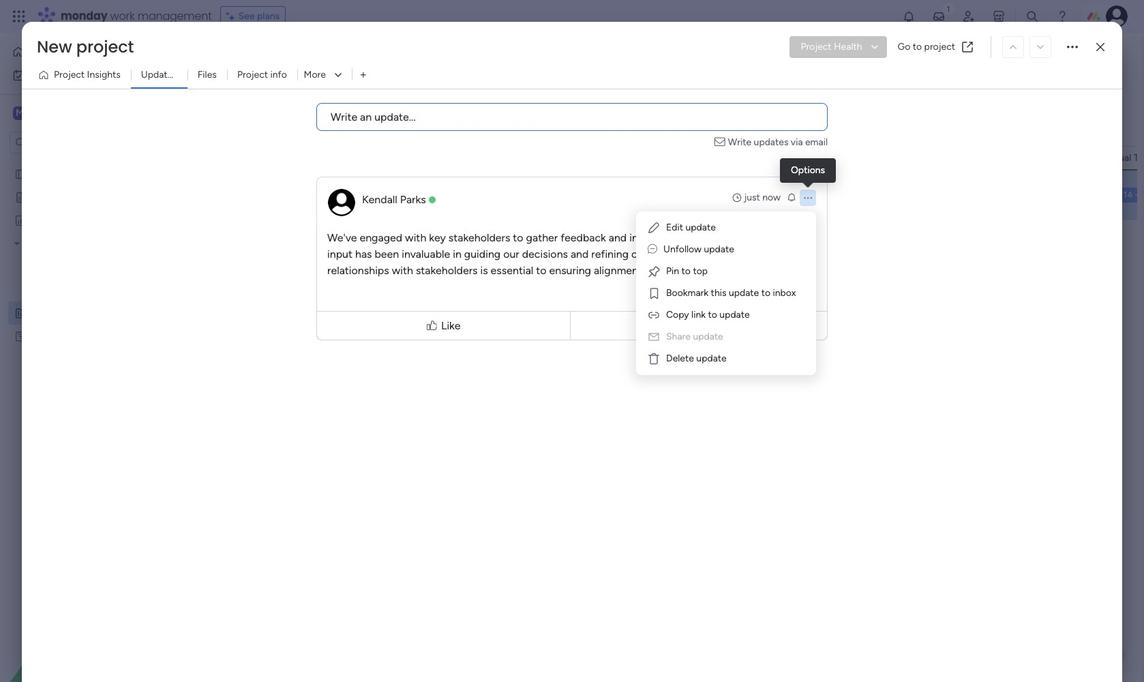 Task type: locate. For each thing, give the bounding box(es) containing it.
1 vertical spatial health
[[615, 189, 643, 201]]

search everything image
[[1026, 10, 1040, 23]]

1 vertical spatial and
[[571, 248, 589, 261]]

write left an
[[331, 111, 358, 124]]

2 vertical spatial and
[[645, 264, 663, 277]]

reminder image
[[787, 192, 798, 203]]

New project field
[[33, 35, 627, 58]]

update down the copy link to update
[[694, 331, 724, 343]]

files
[[198, 69, 217, 81]]

1 horizontal spatial work
[[110, 8, 135, 24]]

reply button
[[574, 315, 825, 337]]

/
[[1074, 50, 1078, 61], [180, 69, 183, 81], [455, 112, 459, 123]]

to right link
[[709, 309, 718, 321]]

project inside "button"
[[237, 69, 268, 81]]

1 our from the left
[[504, 248, 520, 261]]

write for write updates via email
[[729, 136, 752, 148]]

this
[[711, 287, 727, 299]]

0 vertical spatial health
[[835, 41, 863, 53]]

health up insights
[[615, 189, 643, 201]]

0 vertical spatial stakeholders
[[449, 231, 511, 244]]

0 vertical spatial with
[[405, 231, 427, 244]]

project info button
[[227, 64, 297, 86]]

0 vertical spatial /
[[1074, 50, 1078, 61]]

and down feedback
[[571, 248, 589, 261]]

delete
[[667, 353, 695, 364]]

1 horizontal spatial our
[[632, 248, 648, 261]]

building
[[702, 248, 741, 261]]

0 horizontal spatial 1
[[186, 69, 190, 81]]

share
[[667, 331, 691, 343]]

kendall parks image
[[1107, 5, 1129, 27]]

update down bookmark this update to inbox
[[720, 309, 750, 321]]

project for project progress field
[[676, 152, 707, 163]]

update feed image
[[933, 10, 946, 23]]

/ for invite
[[1074, 50, 1078, 61]]

0 vertical spatial write
[[331, 111, 358, 124]]

priority
[[804, 153, 835, 164]]

project health
[[801, 41, 863, 53], [582, 189, 643, 201]]

update for unfollow update
[[704, 244, 735, 255]]

Search field
[[290, 108, 331, 127]]

0 horizontal spatial /
[[180, 69, 183, 81]]

project down update feed image
[[925, 41, 956, 53]]

1 vertical spatial /
[[180, 69, 183, 81]]

new up project info
[[234, 44, 269, 67]]

0 horizontal spatial our
[[504, 248, 520, 261]]

hide / 1
[[432, 112, 465, 123]]

to inside button
[[914, 41, 923, 53]]

/ right hide
[[455, 112, 459, 123]]

update up unfollow update
[[686, 222, 716, 233]]

filter button
[[339, 106, 403, 128]]

write
[[331, 111, 358, 124], [729, 136, 752, 148]]

1 horizontal spatial and
[[609, 231, 627, 244]]

0 horizontal spatial project health
[[582, 189, 643, 201]]

public board image
[[14, 167, 27, 180], [14, 190, 27, 203]]

/ right invite
[[1074, 50, 1078, 61]]

update right this
[[729, 287, 760, 299]]

write up progress at top
[[729, 136, 752, 148]]

2 vertical spatial /
[[455, 112, 459, 123]]

1 vertical spatial work
[[47, 69, 68, 81]]

now
[[763, 192, 781, 203]]

invite
[[1048, 50, 1072, 61]]

stakeholders down in
[[416, 264, 478, 277]]

0 horizontal spatial work
[[47, 69, 68, 81]]

Project Progress field
[[673, 150, 750, 165]]

2 our from the left
[[632, 248, 648, 261]]

just now
[[745, 192, 781, 203]]

on
[[671, 231, 683, 244]]

2 horizontal spatial 1
[[1080, 50, 1084, 61]]

see
[[239, 10, 255, 22]]

with up invaluable
[[405, 231, 427, 244]]

options
[[792, 164, 826, 176]]

project down building on the top of the page
[[702, 264, 738, 277]]

column information image
[[849, 153, 860, 164]]

write an update...
[[331, 111, 416, 124]]

list box
[[0, 159, 174, 532]]

share update menu item
[[648, 329, 806, 345]]

1 horizontal spatial 1
[[461, 112, 465, 123]]

1 horizontal spatial /
[[455, 112, 459, 123]]

1 vertical spatial public board image
[[14, 190, 27, 203]]

write an update... button
[[317, 103, 828, 131]]

tab list
[[207, 72, 1118, 95]]

strong
[[743, 248, 775, 261]]

projects
[[233, 77, 269, 89]]

0 horizontal spatial write
[[331, 111, 358, 124]]

health left go
[[835, 41, 863, 53]]

v2 unfollow image
[[648, 244, 658, 255]]

1 vertical spatial project health
[[582, 189, 643, 201]]

1 horizontal spatial write
[[729, 136, 752, 148]]

1 for hide / 1
[[461, 112, 465, 123]]

and
[[609, 231, 627, 244], [571, 248, 589, 261], [645, 264, 663, 277]]

snapshot
[[353, 77, 394, 89]]

1
[[1080, 50, 1084, 61], [186, 69, 190, 81], [461, 112, 465, 123]]

0 horizontal spatial new
[[37, 35, 72, 58]]

new project
[[37, 35, 134, 58]]

collapse image
[[1104, 112, 1115, 123]]

write inside button
[[331, 111, 358, 124]]

to left inbox
[[762, 287, 771, 299]]

2 horizontal spatial and
[[645, 264, 663, 277]]

1 right hide
[[461, 112, 465, 123]]

project
[[801, 41, 832, 53], [54, 69, 85, 81], [237, 69, 268, 81], [676, 152, 707, 163], [582, 189, 613, 201]]

2 vertical spatial 1
[[461, 112, 465, 123]]

project insights button
[[33, 64, 131, 86]]

0 vertical spatial public board image
[[14, 167, 27, 180]]

our
[[504, 248, 520, 261], [632, 248, 648, 261]]

just
[[745, 192, 761, 203]]

1 right options icon
[[1080, 50, 1084, 61]]

to left gather
[[513, 231, 524, 244]]

more button
[[297, 64, 352, 86]]

to
[[914, 41, 923, 53], [513, 231, 524, 244], [536, 264, 547, 277], [682, 265, 691, 277], [762, 287, 771, 299], [709, 309, 718, 321]]

work right monday
[[110, 8, 135, 24]]

unfollow update
[[664, 244, 735, 255]]

m
[[16, 107, 24, 119]]

1 vertical spatial 1
[[186, 69, 190, 81]]

driving
[[666, 264, 699, 277]]

0 vertical spatial project health
[[801, 41, 863, 53]]

project insights
[[54, 69, 121, 81]]

bookmark this update to inbox
[[667, 287, 797, 299]]

invaluable
[[402, 248, 451, 261]]

new up my work
[[37, 35, 72, 58]]

work for my
[[47, 69, 68, 81]]

update down share update menu item
[[697, 353, 727, 364]]

envelope o image
[[715, 135, 729, 149]]

project health inside project health button
[[801, 41, 863, 53]]

my work
[[31, 69, 68, 81]]

2 horizontal spatial /
[[1074, 50, 1078, 61]]

project info
[[237, 69, 287, 81]]

option
[[0, 161, 174, 164]]

1 left files on the left of the page
[[186, 69, 190, 81]]

/ right updates
[[180, 69, 183, 81]]

and left pin
[[645, 264, 663, 277]]

project
[[76, 35, 134, 58], [925, 41, 956, 53], [686, 231, 721, 244], [702, 264, 738, 277]]

0 vertical spatial and
[[609, 231, 627, 244]]

feedback
[[561, 231, 606, 244]]

1 horizontal spatial health
[[835, 41, 863, 53]]

our left v2 unfollow image on the right top of the page
[[632, 248, 648, 261]]

updates / 1 button
[[131, 64, 190, 86]]

1 public board image from the top
[[14, 167, 27, 180]]

with down been
[[392, 264, 413, 277]]

our up essential
[[504, 248, 520, 261]]

project inside button
[[925, 41, 956, 53]]

health
[[835, 41, 863, 53], [615, 189, 643, 201]]

0 vertical spatial work
[[110, 8, 135, 24]]

stakeholders up guiding
[[449, 231, 511, 244]]

success.
[[740, 264, 782, 277]]

work right my
[[47, 69, 68, 81]]

project inside button
[[801, 41, 832, 53]]

inbox
[[773, 287, 797, 299]]

to right go
[[914, 41, 923, 53]]

pin to top
[[667, 265, 708, 277]]

1 horizontal spatial project health
[[801, 41, 863, 53]]

project inside field
[[676, 152, 707, 163]]

update inside menu item
[[694, 331, 724, 343]]

project health button
[[790, 36, 887, 58]]

pin
[[667, 265, 680, 277]]

select product image
[[12, 10, 26, 23]]

info
[[271, 69, 287, 81]]

my work link
[[8, 64, 166, 86]]

share update image
[[648, 330, 661, 344]]

progress
[[709, 152, 746, 163]]

like button
[[320, 305, 568, 346]]

1 vertical spatial write
[[729, 136, 752, 148]]

1 for invite / 1
[[1080, 50, 1084, 61]]

work inside option
[[47, 69, 68, 81]]

new for new project
[[37, 35, 72, 58]]

been
[[375, 248, 399, 261]]

update up top
[[704, 244, 735, 255]]

project inside button
[[54, 69, 85, 81]]

insights
[[630, 231, 668, 244]]

0 vertical spatial 1
[[1080, 50, 1084, 61]]

1 horizontal spatial new
[[234, 44, 269, 67]]

more
[[304, 69, 326, 81]]

and up refining
[[609, 231, 627, 244]]



Task type: describe. For each thing, give the bounding box(es) containing it.
projects button
[[230, 76, 272, 91]]

m button
[[10, 102, 133, 125]]

in
[[453, 248, 462, 261]]

pin to top image
[[648, 265, 661, 278]]

bookmark
[[667, 287, 709, 299]]

write for write an update...
[[331, 111, 358, 124]]

home link
[[8, 41, 166, 63]]

actual
[[1105, 152, 1132, 163]]

update...
[[375, 111, 416, 124]]

Priority field
[[801, 151, 838, 166]]

gather
[[526, 231, 558, 244]]

edit update image
[[648, 221, 661, 235]]

an
[[360, 111, 372, 124]]

1 for updates / 1
[[186, 69, 190, 81]]

alignment
[[594, 264, 643, 277]]

copy link to update
[[667, 309, 750, 321]]

/ for updates
[[180, 69, 183, 81]]

to down decisions
[[536, 264, 547, 277]]

progress.
[[724, 231, 769, 244]]

workspace image
[[13, 106, 27, 121]]

share update
[[667, 331, 724, 343]]

relationships
[[328, 264, 389, 277]]

0 horizontal spatial and
[[571, 248, 589, 261]]

updates / 1
[[141, 69, 190, 81]]

via
[[791, 136, 803, 148]]

key
[[429, 231, 446, 244]]

see plans
[[239, 10, 280, 22]]

like
[[442, 319, 461, 332]]

kendall parks
[[362, 193, 426, 206]]

portfolio
[[273, 44, 342, 67]]

to-do list, main board element
[[0, 255, 174, 278]]

we've
[[328, 231, 357, 244]]

monday work management
[[61, 8, 212, 24]]

monday marketplace image
[[993, 10, 1006, 23]]

their
[[771, 231, 796, 244]]

just now link
[[732, 191, 781, 205]]

write updates via email
[[729, 136, 828, 148]]

edit
[[667, 222, 684, 233]]

monday
[[61, 8, 108, 24]]

lottie animation image
[[0, 545, 174, 682]]

Actual Tim field
[[1101, 150, 1145, 165]]

decisions
[[522, 248, 568, 261]]

project up building on the top of the page
[[686, 231, 721, 244]]

approach.
[[651, 248, 699, 261]]

parks
[[400, 193, 426, 206]]

project up insights
[[76, 35, 134, 58]]

arrow down image
[[387, 109, 403, 126]]

snapshot button
[[350, 76, 397, 91]]

see plans button
[[220, 6, 286, 27]]

notifications image
[[903, 10, 916, 23]]

new for new portfolio
[[234, 44, 269, 67]]

health inside project health button
[[835, 41, 863, 53]]

invite / 1
[[1048, 50, 1084, 61]]

updates
[[141, 69, 177, 81]]

updates
[[754, 136, 789, 148]]

reply
[[693, 319, 721, 332]]

delete update
[[667, 353, 727, 364]]

ensuring
[[550, 264, 592, 277]]

bookmark this update to inbox image
[[648, 287, 661, 300]]

kendall parks image
[[1007, 47, 1025, 65]]

new portfolio button
[[207, 44, 364, 67]]

give feedback image
[[967, 49, 980, 63]]

delete update image
[[648, 352, 661, 366]]

unfollow
[[664, 244, 702, 255]]

go
[[898, 41, 911, 53]]

management
[[138, 8, 212, 24]]

gantt
[[299, 77, 323, 89]]

insights
[[87, 69, 121, 81]]

files button
[[187, 64, 227, 86]]

go to project
[[898, 41, 956, 53]]

help image
[[1056, 10, 1070, 23]]

checklist, main board element
[[0, 278, 174, 301]]

email
[[806, 136, 828, 148]]

to right pin
[[682, 265, 691, 277]]

essential
[[491, 264, 534, 277]]

add view image
[[361, 70, 366, 80]]

edit update
[[667, 222, 716, 233]]

gantt button
[[295, 76, 327, 91]]

/ for hide
[[455, 112, 459, 123]]

input
[[328, 248, 353, 261]]

filter
[[361, 112, 382, 123]]

hide
[[432, 112, 452, 123]]

link
[[692, 309, 706, 321]]

copy link to update image
[[648, 308, 661, 322]]

2 public board image from the top
[[14, 190, 27, 203]]

we've engaged with key stakeholders to gather feedback and insights on project progress. their input has been invaluable in guiding our decisions and refining our approach. building strong relationships with stakeholders is essential to ensuring alignment and driving project success.
[[328, 231, 796, 277]]

go to project button
[[893, 36, 981, 58]]

update for share update
[[694, 331, 724, 343]]

1 image
[[943, 1, 955, 16]]

update for delete update
[[697, 353, 727, 364]]

tim
[[1135, 152, 1145, 163]]

options image
[[803, 192, 814, 203]]

my work option
[[8, 64, 166, 86]]

is
[[481, 264, 488, 277]]

lottie animation element
[[0, 545, 174, 682]]

invite / 1 button
[[1042, 45, 1090, 67]]

0 horizontal spatial health
[[615, 189, 643, 201]]

kendall parks link
[[362, 193, 426, 206]]

invite members image
[[963, 10, 976, 23]]

home option
[[8, 41, 166, 63]]

project for the project info "button"
[[237, 69, 268, 81]]

my
[[31, 69, 45, 81]]

new portfolio
[[234, 44, 342, 67]]

engaged
[[360, 231, 403, 244]]

caret down image
[[14, 238, 20, 248]]

options image
[[1068, 34, 1079, 60]]

1 vertical spatial stakeholders
[[416, 264, 478, 277]]

1 vertical spatial with
[[392, 264, 413, 277]]

actual tim
[[1105, 152, 1145, 163]]

copy
[[667, 309, 690, 321]]

tab list containing projects
[[207, 72, 1118, 95]]

guiding
[[465, 248, 501, 261]]

project for project health button
[[801, 41, 832, 53]]

public dashboard image
[[14, 214, 27, 227]]

kendall
[[362, 193, 398, 206]]

refining
[[592, 248, 629, 261]]

work for monday
[[110, 8, 135, 24]]

update for edit update
[[686, 222, 716, 233]]

plans
[[257, 10, 280, 22]]

has
[[356, 248, 372, 261]]



Task type: vqa. For each thing, say whether or not it's contained in the screenshot.
leftmost Our
yes



